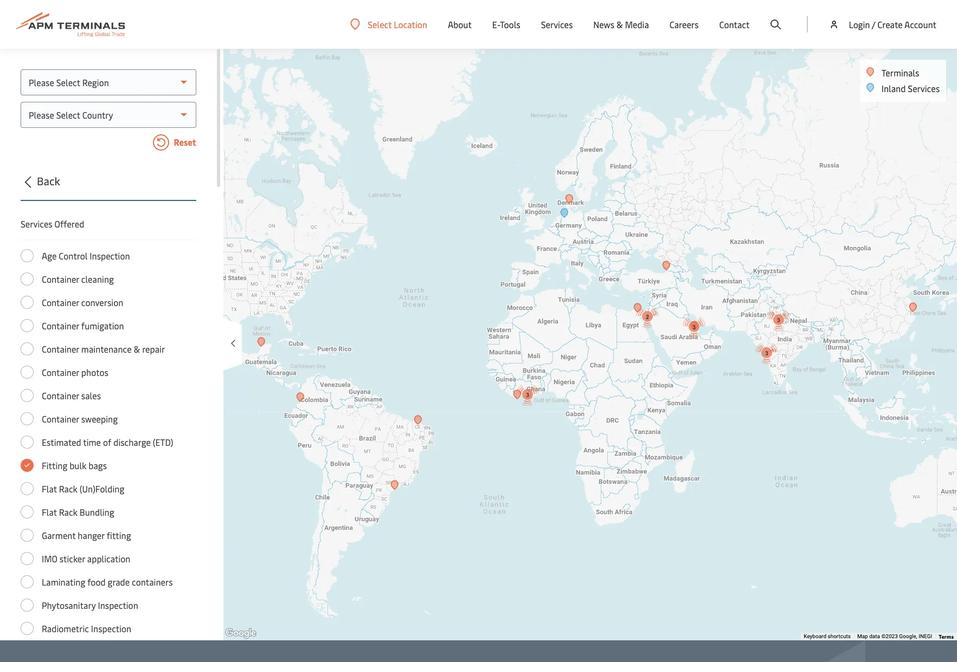 Task type: describe. For each thing, give the bounding box(es) containing it.
container for container conversion
[[42, 297, 79, 309]]

e-tools button
[[492, 0, 520, 49]]

sweeping
[[81, 413, 118, 425]]

Flat Rack Bundling radio
[[21, 506, 34, 519]]

imo
[[42, 553, 57, 565]]

container photos
[[42, 367, 108, 379]]

(un)folding
[[80, 483, 124, 495]]

Container conversion radio
[[21, 296, 34, 309]]

Container photos radio
[[21, 366, 34, 379]]

inspection for radiometric inspection
[[91, 623, 131, 635]]

google,
[[899, 634, 918, 640]]

services for services offered
[[21, 218, 52, 230]]

Garment hanger fitting radio
[[21, 529, 34, 542]]

Laminating food grade containers radio
[[21, 576, 34, 589]]

account
[[905, 18, 937, 30]]

container for container sweeping
[[42, 413, 79, 425]]

Container maintenance & repair radio
[[21, 343, 34, 356]]

conversion
[[81, 297, 123, 309]]

contact button
[[719, 0, 750, 49]]

data
[[869, 634, 880, 640]]

news
[[593, 18, 615, 30]]

photos
[[81, 367, 108, 379]]

laminating
[[42, 577, 85, 588]]

discharge
[[113, 437, 151, 449]]

select location button
[[350, 18, 427, 30]]

fitting
[[42, 460, 67, 472]]

sales
[[81, 390, 101, 402]]

laminating food grade containers
[[42, 577, 173, 588]]

about
[[448, 18, 472, 30]]

phytosanitary inspection
[[42, 600, 138, 612]]

phytosanitary
[[42, 600, 96, 612]]

inspection for phytosanitary inspection
[[98, 600, 138, 612]]

map
[[857, 634, 868, 640]]

imo sticker application
[[42, 553, 130, 565]]

bags
[[89, 460, 107, 472]]

radiometric
[[42, 623, 89, 635]]

repair
[[142, 343, 165, 355]]

estimated
[[42, 437, 81, 449]]

flat rack  (un)folding
[[42, 483, 124, 495]]

Container sales radio
[[21, 389, 34, 402]]

radiometric inspection
[[42, 623, 131, 635]]

& inside "popup button"
[[617, 18, 623, 30]]

container sales
[[42, 390, 101, 402]]

inland
[[882, 82, 906, 94]]

map region
[[123, 0, 957, 663]]

cleaning
[[81, 273, 114, 285]]

fumigation
[[81, 320, 124, 332]]

Container sweeping radio
[[21, 413, 34, 426]]

container for container sales
[[42, 390, 79, 402]]

sticker
[[60, 553, 85, 565]]

keyboard shortcuts
[[804, 634, 851, 640]]

careers button
[[670, 0, 699, 49]]

3 inside 2 3
[[777, 317, 780, 324]]

about button
[[448, 0, 472, 49]]

select location
[[368, 18, 427, 30]]

rack for bundling
[[59, 507, 77, 518]]

container fumigation
[[42, 320, 124, 332]]

tools
[[500, 18, 520, 30]]

keyboard shortcuts button
[[804, 634, 851, 641]]

IMO sticker application radio
[[21, 553, 34, 566]]

container sweeping
[[42, 413, 118, 425]]

garment hanger fitting
[[42, 530, 131, 542]]

media
[[625, 18, 649, 30]]

time
[[83, 437, 101, 449]]

Radiometric Inspection radio
[[21, 623, 34, 636]]

Phytosanitary Inspection radio
[[21, 599, 34, 612]]

offered
[[55, 218, 84, 230]]

garment
[[42, 530, 76, 542]]

terminals
[[882, 67, 919, 79]]

login / create account
[[849, 18, 937, 30]]

back button
[[17, 173, 196, 201]]

container for container photos
[[42, 367, 79, 379]]

terms link
[[939, 633, 954, 641]]



Task type: locate. For each thing, give the bounding box(es) containing it.
0 vertical spatial inspection
[[90, 250, 130, 262]]

1 vertical spatial inspection
[[98, 600, 138, 612]]

careers
[[670, 18, 699, 30]]

1 container from the top
[[42, 273, 79, 285]]

container down 'container cleaning' on the top left of the page
[[42, 297, 79, 309]]

map data ©2023 google, inegi
[[857, 634, 932, 640]]

container down the container conversion
[[42, 320, 79, 332]]

fitting
[[107, 530, 131, 542]]

bundling
[[80, 507, 114, 518]]

flat right flat rack bundling "radio"
[[42, 507, 57, 518]]

4 container from the top
[[42, 343, 79, 355]]

2 3
[[646, 314, 780, 324]]

container down 'age'
[[42, 273, 79, 285]]

©2023
[[882, 634, 898, 640]]

e-
[[492, 18, 500, 30]]

2 container from the top
[[42, 297, 79, 309]]

login
[[849, 18, 870, 30]]

1 horizontal spatial &
[[617, 18, 623, 30]]

2 rack from the top
[[59, 507, 77, 518]]

rack
[[59, 483, 77, 495], [59, 507, 77, 518]]

bulk
[[70, 460, 86, 472]]

flat right "flat rack  (un)folding" radio
[[42, 483, 57, 495]]

2 flat from the top
[[42, 507, 57, 518]]

food
[[87, 577, 106, 588]]

7 container from the top
[[42, 413, 79, 425]]

inspection up cleaning in the top left of the page
[[90, 250, 130, 262]]

1 vertical spatial services
[[908, 82, 940, 94]]

services button
[[541, 0, 573, 49]]

Age Control Inspection radio
[[21, 249, 34, 262]]

(etd)
[[153, 437, 173, 449]]

2 vertical spatial services
[[21, 218, 52, 230]]

login / create account link
[[829, 0, 937, 49]]

Flat Rack  (Un)Folding radio
[[21, 483, 34, 496]]

container up container photos
[[42, 343, 79, 355]]

Estimated time of discharge (ETD) radio
[[21, 436, 34, 449]]

inland services
[[882, 82, 940, 94]]

maintenance
[[81, 343, 132, 355]]

Container cleaning radio
[[21, 273, 34, 286]]

container up estimated
[[42, 413, 79, 425]]

3
[[777, 317, 780, 324], [692, 324, 696, 331], [765, 350, 768, 357], [526, 392, 529, 399]]

reset button
[[21, 134, 196, 153]]

0 vertical spatial services
[[541, 18, 573, 30]]

0 vertical spatial &
[[617, 18, 623, 30]]

2 vertical spatial inspection
[[91, 623, 131, 635]]

0 vertical spatial rack
[[59, 483, 77, 495]]

flat rack bundling
[[42, 507, 114, 518]]

Container fumigation radio
[[21, 319, 34, 332]]

container conversion
[[42, 297, 123, 309]]

e-tools
[[492, 18, 520, 30]]

flat for flat rack bundling
[[42, 507, 57, 518]]

2 horizontal spatial services
[[908, 82, 940, 94]]

terms
[[939, 633, 954, 641]]

flat
[[42, 483, 57, 495], [42, 507, 57, 518]]

1 vertical spatial rack
[[59, 507, 77, 518]]

rack up garment
[[59, 507, 77, 518]]

1 flat from the top
[[42, 483, 57, 495]]

location
[[394, 18, 427, 30]]

services left 'offered'
[[21, 218, 52, 230]]

services offered
[[21, 218, 84, 230]]

services for services
[[541, 18, 573, 30]]

container down container photos
[[42, 390, 79, 402]]

container for container cleaning
[[42, 273, 79, 285]]

rack down fitting bulk bags
[[59, 483, 77, 495]]

container cleaning
[[42, 273, 114, 285]]

reset
[[172, 136, 196, 148]]

3 container from the top
[[42, 320, 79, 332]]

/
[[872, 18, 876, 30]]

1 vertical spatial &
[[134, 343, 140, 355]]

inspection down phytosanitary inspection
[[91, 623, 131, 635]]

flat for flat rack  (un)folding
[[42, 483, 57, 495]]

age
[[42, 250, 57, 262]]

control
[[59, 250, 88, 262]]

fitting bulk bags
[[42, 460, 107, 472]]

contact
[[719, 18, 750, 30]]

inegi
[[919, 634, 932, 640]]

google image
[[223, 627, 259, 641]]

hanger
[[78, 530, 105, 542]]

container maintenance & repair
[[42, 343, 165, 355]]

services down terminals
[[908, 82, 940, 94]]

1 horizontal spatial services
[[541, 18, 573, 30]]

rack for (un)folding
[[59, 483, 77, 495]]

inspection down grade
[[98, 600, 138, 612]]

shortcuts
[[828, 634, 851, 640]]

news & media
[[593, 18, 649, 30]]

back
[[37, 174, 60, 188]]

of
[[103, 437, 111, 449]]

container up container sales
[[42, 367, 79, 379]]

5 container from the top
[[42, 367, 79, 379]]

container for container maintenance & repair
[[42, 343, 79, 355]]

containers
[[132, 577, 173, 588]]

1 vertical spatial flat
[[42, 507, 57, 518]]

create
[[878, 18, 903, 30]]

select
[[368, 18, 392, 30]]

inspection
[[90, 250, 130, 262], [98, 600, 138, 612], [91, 623, 131, 635]]

0 horizontal spatial services
[[21, 218, 52, 230]]

container for container fumigation
[[42, 320, 79, 332]]

0 horizontal spatial &
[[134, 343, 140, 355]]

container
[[42, 273, 79, 285], [42, 297, 79, 309], [42, 320, 79, 332], [42, 343, 79, 355], [42, 367, 79, 379], [42, 390, 79, 402], [42, 413, 79, 425]]

2
[[646, 314, 649, 321]]

& left repair at the left
[[134, 343, 140, 355]]

keyboard
[[804, 634, 827, 640]]

application
[[87, 553, 130, 565]]

0 vertical spatial flat
[[42, 483, 57, 495]]

grade
[[108, 577, 130, 588]]

6 container from the top
[[42, 390, 79, 402]]

services right tools
[[541, 18, 573, 30]]

& right news
[[617, 18, 623, 30]]

1 rack from the top
[[59, 483, 77, 495]]

news & media button
[[593, 0, 649, 49]]

&
[[617, 18, 623, 30], [134, 343, 140, 355]]

age control inspection
[[42, 250, 130, 262]]

estimated time of discharge (etd)
[[42, 437, 173, 449]]

Fitting bulk bags radio
[[21, 459, 34, 472]]



Task type: vqa. For each thing, say whether or not it's contained in the screenshot.
application
yes



